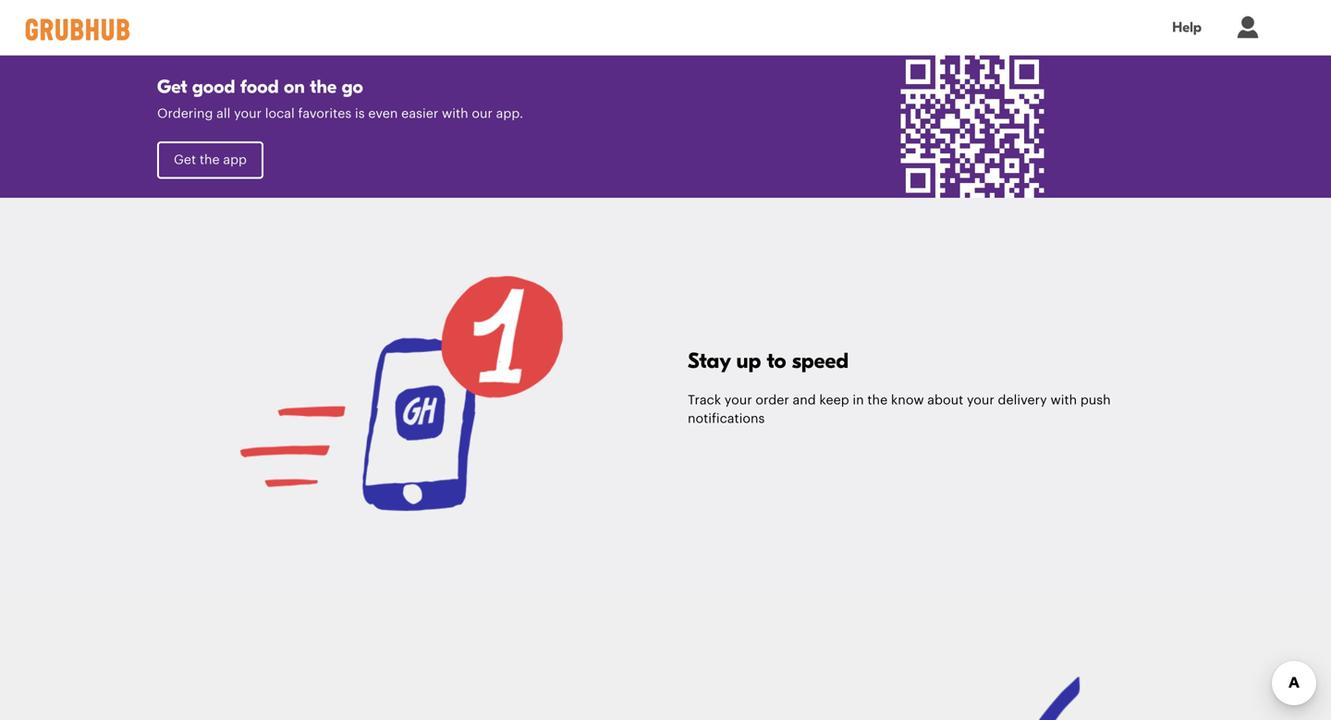 Task type: locate. For each thing, give the bounding box(es) containing it.
0 vertical spatial get
[[157, 76, 187, 98]]

even
[[368, 107, 398, 120]]

get
[[157, 76, 187, 98], [174, 154, 196, 167]]

your right about
[[967, 394, 995, 407]]

the up favorites at the left top of page
[[310, 76, 337, 98]]

get up the ordering
[[157, 76, 187, 98]]

favorites
[[298, 107, 352, 120]]

get for good
[[157, 76, 187, 98]]

help link
[[1154, 7, 1221, 48]]

is
[[355, 107, 365, 120]]

your
[[234, 107, 262, 120], [725, 394, 753, 407], [967, 394, 995, 407]]

the inside get good food on the go ordering all your local favorites is even easier with our app.
[[310, 76, 337, 98]]

food
[[240, 76, 279, 98]]

the left "app"
[[200, 154, 220, 167]]

1 vertical spatial with
[[1051, 394, 1078, 407]]

get the app
[[174, 154, 247, 167]]

track your order and keep in the know about your delivery with push notifications
[[688, 394, 1111, 426]]

push
[[1081, 394, 1111, 407]]

to
[[767, 348, 787, 374]]

the
[[310, 76, 337, 98], [200, 154, 220, 167], [868, 394, 888, 407]]

1 horizontal spatial with
[[1051, 394, 1078, 407]]

your up the notifications
[[725, 394, 753, 407]]

get down the ordering
[[174, 154, 196, 167]]

0 vertical spatial the
[[310, 76, 337, 98]]

2 vertical spatial the
[[868, 394, 888, 407]]

1 horizontal spatial the
[[310, 76, 337, 98]]

with left our
[[442, 107, 469, 120]]

0 horizontal spatial with
[[442, 107, 469, 120]]

with
[[442, 107, 469, 120], [1051, 394, 1078, 407]]

2 horizontal spatial your
[[967, 394, 995, 407]]

your right all
[[234, 107, 262, 120]]

get inside get good food on the go ordering all your local favorites is even easier with our app.
[[157, 76, 187, 98]]

your inside get good food on the go ordering all your local favorites is even easier with our app.
[[234, 107, 262, 120]]

0 horizontal spatial your
[[234, 107, 262, 120]]

the right in
[[868, 394, 888, 407]]

1 vertical spatial get
[[174, 154, 196, 167]]

0 vertical spatial with
[[442, 107, 469, 120]]

0 horizontal spatial the
[[200, 154, 220, 167]]

speed
[[792, 348, 849, 374]]

in
[[853, 394, 864, 407]]

app.
[[496, 107, 524, 120]]

easier
[[402, 107, 439, 120]]

2 horizontal spatial the
[[868, 394, 888, 407]]

good
[[192, 76, 235, 98]]

with left push
[[1051, 394, 1078, 407]]



Task type: describe. For each thing, give the bounding box(es) containing it.
all
[[217, 107, 231, 120]]

ordering
[[157, 107, 213, 120]]

with inside the "track your order and keep in the know about your delivery with push notifications"
[[1051, 394, 1078, 407]]

about
[[928, 394, 964, 407]]

the inside the "track your order and keep in the know about your delivery with push notifications"
[[868, 394, 888, 407]]

stay up to speed
[[688, 348, 849, 374]]

know
[[891, 394, 924, 407]]

track
[[688, 394, 721, 407]]

stay
[[688, 348, 731, 374]]

help
[[1173, 19, 1202, 36]]

on
[[284, 76, 305, 98]]

and
[[793, 394, 816, 407]]

our
[[472, 107, 493, 120]]

up
[[737, 348, 761, 374]]

grubhub image
[[18, 18, 137, 41]]

with inside get good food on the go ordering all your local favorites is even easier with our app.
[[442, 107, 469, 120]]

1 horizontal spatial your
[[725, 394, 753, 407]]

get the app link
[[157, 142, 264, 179]]

get for the
[[174, 154, 196, 167]]

app
[[223, 154, 247, 167]]

get good food on the go ordering all your local favorites is even easier with our app.
[[157, 76, 524, 120]]

go
[[342, 76, 363, 98]]

1 vertical spatial the
[[200, 154, 220, 167]]

local
[[265, 107, 295, 120]]

order
[[756, 394, 790, 407]]

notifications
[[688, 413, 765, 426]]

keep
[[820, 394, 850, 407]]

delivery
[[998, 394, 1048, 407]]



Task type: vqa. For each thing, say whether or not it's contained in the screenshot.
4.7 (120) 'SAVE THIS RESTAURANT' button
no



